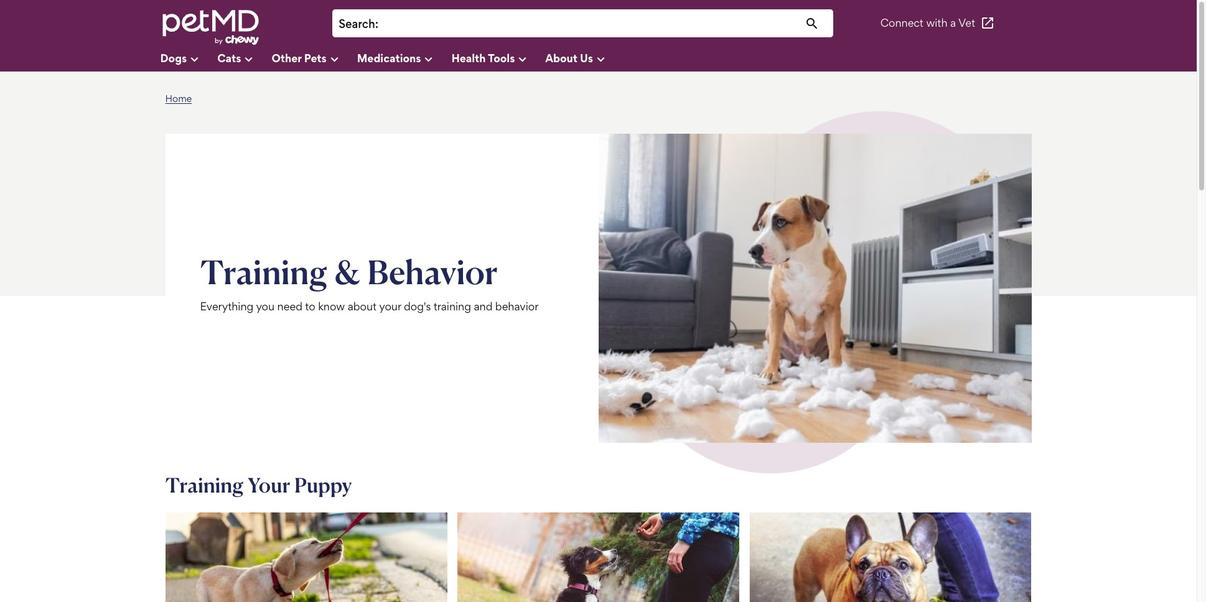 Task type: locate. For each thing, give the bounding box(es) containing it.
home link
[[165, 93, 192, 105]]

pets
[[304, 51, 327, 64]]

training
[[200, 251, 328, 293], [165, 473, 244, 498]]

to
[[305, 300, 316, 314]]

training for training & behavior
[[200, 251, 328, 293]]

need
[[278, 300, 303, 314]]

connect
[[881, 16, 924, 30]]

know
[[318, 300, 345, 314]]

health
[[452, 51, 486, 64]]

0 vertical spatial training
[[200, 251, 328, 293]]

training your puppy
[[165, 473, 352, 498]]

:
[[375, 17, 379, 31]]

training for training your puppy
[[165, 473, 244, 498]]

dogs
[[160, 51, 187, 64]]

you
[[256, 300, 275, 314]]

your
[[379, 300, 401, 314]]

tools
[[488, 51, 515, 64]]

connect with a vet
[[881, 16, 976, 30]]

vet
[[959, 16, 976, 30]]

everything you need to know about your dog's training and behavior
[[200, 300, 539, 314]]

health tools
[[452, 51, 515, 64]]

behavior
[[367, 251, 498, 293]]

everything
[[200, 300, 254, 314]]

about
[[348, 300, 377, 314]]

and
[[474, 300, 493, 314]]

search :
[[339, 17, 379, 31]]

about us
[[546, 51, 593, 64]]

home
[[165, 93, 192, 105]]

1 vertical spatial training
[[165, 473, 244, 498]]

None text field
[[385, 16, 828, 32]]

petmd home image
[[160, 8, 260, 46]]



Task type: describe. For each thing, give the bounding box(es) containing it.
cats button
[[218, 47, 272, 72]]

a
[[951, 16, 957, 30]]

&
[[334, 251, 361, 293]]

training & behavior
[[200, 251, 498, 293]]

dog chewing pillow image
[[599, 134, 1032, 444]]

dog's
[[404, 300, 431, 314]]

cats
[[218, 51, 241, 64]]

connect with a vet button
[[881, 8, 996, 38]]

other
[[272, 51, 302, 64]]

about
[[546, 51, 578, 64]]

search
[[339, 17, 375, 31]]

training
[[434, 300, 471, 314]]

other pets button
[[272, 47, 357, 72]]

health tools button
[[452, 47, 546, 72]]

medications button
[[357, 47, 452, 72]]

medications
[[357, 51, 421, 64]]

with
[[927, 16, 948, 30]]

us
[[580, 51, 593, 64]]

puppy
[[295, 473, 352, 498]]

other pets
[[272, 51, 327, 64]]

about us button
[[546, 47, 624, 72]]

dogs button
[[160, 47, 218, 72]]

your
[[248, 473, 290, 498]]

behavior
[[496, 300, 539, 314]]



Task type: vqa. For each thing, say whether or not it's contained in the screenshot.
Dog'S
yes



